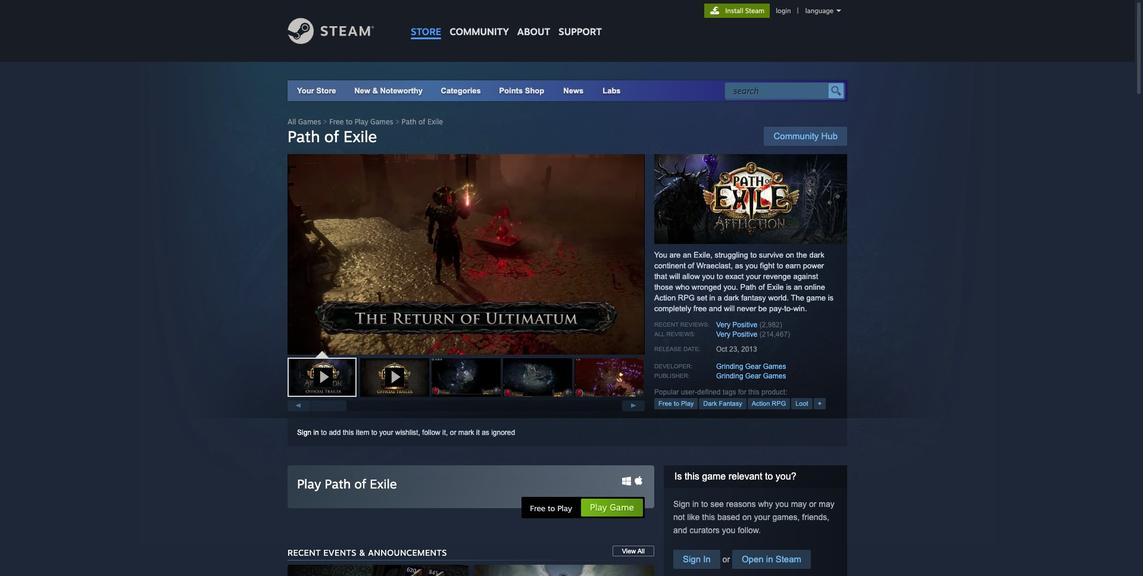 Task type: locate. For each thing, give the bounding box(es) containing it.
positive down very positive (2,982)
[[733, 330, 758, 339]]

hub
[[821, 131, 838, 141]]

user-
[[681, 388, 697, 397]]

points shop
[[499, 86, 544, 95]]

your inside 'sign in to see reasons why you may or may not like this based on your games, friends, and curators you follow.'
[[754, 513, 770, 522]]

rpg
[[678, 294, 695, 302], [772, 400, 786, 407]]

in right open
[[766, 554, 773, 564]]

gear for publisher:
[[745, 372, 761, 380]]

may up friends,
[[819, 500, 835, 509]]

dark fantasy
[[703, 400, 742, 407]]

steam inside open in steam link
[[776, 554, 801, 564]]

1 vertical spatial positive
[[733, 330, 758, 339]]

2 vertical spatial sign
[[683, 554, 701, 564]]

1 horizontal spatial recent
[[654, 321, 679, 328]]

an up the
[[794, 283, 802, 292]]

0 horizontal spatial all
[[288, 117, 296, 126]]

game up see
[[702, 472, 726, 482]]

1 grinding from the top
[[716, 363, 743, 371]]

as right it
[[482, 429, 489, 437]]

in up 'like'
[[692, 500, 699, 509]]

2 vertical spatial all
[[637, 548, 645, 555]]

exile down revenge
[[767, 283, 784, 292]]

1 horizontal spatial on
[[786, 251, 794, 260]]

continent
[[654, 261, 686, 270]]

you
[[654, 251, 667, 260]]

path up "fantasy"
[[740, 283, 756, 292]]

all up release
[[654, 331, 665, 338]]

exact
[[725, 272, 744, 281]]

0 vertical spatial an
[[683, 251, 691, 260]]

1 horizontal spatial rpg
[[772, 400, 786, 407]]

1 vertical spatial dark
[[724, 294, 739, 302]]

pay-
[[769, 304, 784, 313]]

grinding gear games link up 'for'
[[716, 372, 786, 380]]

path down noteworthy
[[402, 117, 417, 126]]

action down the product:
[[752, 400, 770, 407]]

1 grinding gear games link from the top
[[716, 363, 786, 371]]

recent left events
[[288, 548, 321, 558]]

0 vertical spatial all
[[288, 117, 296, 126]]

gear up 'for'
[[745, 372, 761, 380]]

recent up all reviews: at right bottom
[[654, 321, 679, 328]]

sign for sign in
[[683, 554, 701, 564]]

exile down sign in to add this item to your wishlist, follow it, or mark it as ignored
[[370, 476, 397, 492]]

mark
[[458, 429, 474, 437]]

sign in to see reasons why you may or may not like this based on your games, friends, and curators you follow.
[[673, 500, 835, 535]]

0 horizontal spatial will
[[669, 272, 680, 281]]

2 vertical spatial your
[[754, 513, 770, 522]]

0 vertical spatial action
[[654, 294, 676, 302]]

dark up power
[[809, 251, 824, 260]]

grinding for developer:
[[716, 363, 743, 371]]

1 vertical spatial rpg
[[772, 400, 786, 407]]

gear for developer:
[[745, 363, 761, 371]]

play left game at the right of page
[[590, 502, 607, 513]]

all right view
[[637, 548, 645, 555]]

game down online
[[806, 294, 826, 302]]

0 horizontal spatial as
[[482, 429, 489, 437]]

fantasy
[[719, 400, 742, 407]]

2 horizontal spatial free
[[658, 400, 672, 407]]

23,
[[729, 345, 739, 354]]

> left path of exile link
[[395, 117, 400, 126]]

reviews: down recent reviews:
[[666, 331, 695, 338]]

1 vertical spatial all
[[654, 331, 665, 338]]

wraeclast,
[[696, 261, 733, 270]]

0 vertical spatial your
[[746, 272, 761, 281]]

recent
[[654, 321, 679, 328], [288, 548, 321, 558]]

open in steam
[[742, 554, 801, 564]]

on up follow.
[[742, 513, 752, 522]]

1 vertical spatial recent
[[288, 548, 321, 558]]

(2,982)
[[760, 321, 782, 329]]

2 grinding gear games link from the top
[[716, 372, 786, 380]]

your
[[746, 272, 761, 281], [379, 429, 393, 437], [754, 513, 770, 522]]

2 gear from the top
[[745, 372, 761, 380]]

this up curators
[[702, 513, 715, 522]]

product:
[[762, 388, 787, 397]]

action down those
[[654, 294, 676, 302]]

will
[[669, 272, 680, 281], [724, 304, 735, 313]]

0 horizontal spatial an
[[683, 251, 691, 260]]

0 horizontal spatial free
[[329, 117, 344, 126]]

& right new
[[372, 86, 378, 95]]

0 vertical spatial is
[[786, 283, 792, 292]]

1 horizontal spatial dark
[[809, 251, 824, 260]]

sign inside 'sign in to see reasons why you may or may not like this based on your games, friends, and curators you follow.'
[[673, 500, 690, 509]]

1 horizontal spatial steam
[[776, 554, 801, 564]]

may up games,
[[791, 500, 807, 509]]

in left "add"
[[313, 429, 319, 437]]

you down based
[[722, 526, 735, 535]]

release
[[654, 346, 682, 352]]

action inside you are an exile, struggling to survive on the dark continent of wraeclast, as you fight to earn power that will allow you to exact your revenge against those who wronged you. path of exile is an online action rpg set in a dark fantasy world. the game is completely free and will never be pay-to-win.
[[654, 294, 676, 302]]

0 horizontal spatial is
[[786, 283, 792, 292]]

2 grinding gear games from the top
[[716, 372, 786, 380]]

1 horizontal spatial as
[[735, 261, 743, 270]]

1 positive from the top
[[733, 321, 758, 329]]

2 grinding from the top
[[716, 372, 743, 380]]

power
[[803, 261, 824, 270]]

this
[[748, 388, 760, 397], [343, 429, 354, 437], [685, 472, 699, 482], [702, 513, 715, 522]]

is up the
[[786, 283, 792, 292]]

play down user-
[[681, 400, 694, 407]]

0 vertical spatial free
[[329, 117, 344, 126]]

against
[[793, 272, 818, 281]]

win.
[[793, 304, 807, 313]]

community
[[450, 26, 509, 38]]

0 vertical spatial gear
[[745, 363, 761, 371]]

all reviews:
[[654, 331, 695, 338]]

sign up the not
[[673, 500, 690, 509]]

defined
[[697, 388, 721, 397]]

game inside you are an exile, struggling to survive on the dark continent of wraeclast, as you fight to earn power that will allow you to exact your revenge against those who wronged you. path of exile is an online action rpg set in a dark fantasy world. the game is completely free and will never be pay-to-win.
[[806, 294, 826, 302]]

0 vertical spatial grinding gear games link
[[716, 363, 786, 371]]

play down new
[[355, 117, 368, 126]]

0 vertical spatial grinding gear games
[[716, 363, 786, 371]]

1 > from the left
[[323, 117, 327, 126]]

all up "path of exile"
[[288, 117, 296, 126]]

> up "path of exile"
[[323, 117, 327, 126]]

0 horizontal spatial >
[[323, 117, 327, 126]]

your left wishlist,
[[379, 429, 393, 437]]

0 horizontal spatial steam
[[745, 7, 765, 15]]

1 vertical spatial &
[[359, 548, 365, 558]]

0 horizontal spatial action
[[654, 294, 676, 302]]

on up earn
[[786, 251, 794, 260]]

gear
[[745, 363, 761, 371], [745, 372, 761, 380]]

item
[[356, 429, 369, 437]]

1 vertical spatial very
[[716, 330, 731, 339]]

or inside 'sign in to see reasons why you may or may not like this based on your games, friends, and curators you follow.'
[[809, 500, 817, 509]]

not
[[673, 513, 685, 522]]

1 vertical spatial and
[[673, 526, 687, 535]]

1 horizontal spatial may
[[819, 500, 835, 509]]

sign
[[297, 429, 311, 437], [673, 500, 690, 509], [683, 554, 701, 564]]

1 vertical spatial is
[[828, 294, 834, 302]]

gear down 2013
[[745, 363, 761, 371]]

1 horizontal spatial will
[[724, 304, 735, 313]]

exile inside you are an exile, struggling to survive on the dark continent of wraeclast, as you fight to earn power that will allow you to exact your revenge against those who wronged you. path of exile is an online action rpg set in a dark fantasy world. the game is completely free and will never be pay-to-win.
[[767, 283, 784, 292]]

very
[[716, 321, 731, 329], [716, 330, 731, 339]]

of down noteworthy
[[419, 117, 425, 126]]

this inside 'sign in to see reasons why you may or may not like this based on your games, friends, and curators you follow.'
[[702, 513, 715, 522]]

online
[[804, 283, 825, 292]]

grinding
[[716, 363, 743, 371], [716, 372, 743, 380]]

and down the not
[[673, 526, 687, 535]]

as
[[735, 261, 743, 270], [482, 429, 489, 437]]

2 vertical spatial free
[[530, 504, 545, 513]]

grinding gear games link down 2013
[[716, 363, 786, 371]]

1 vertical spatial grinding gear games link
[[716, 372, 786, 380]]

in inside 'sign in to see reasons why you may or may not like this based on your games, friends, and curators you follow.'
[[692, 500, 699, 509]]

on inside you are an exile, struggling to survive on the dark continent of wraeclast, as you fight to earn power that will allow you to exact your revenge against those who wronged you. path of exile is an online action rpg set in a dark fantasy world. the game is completely free and will never be pay-to-win.
[[786, 251, 794, 260]]

0 horizontal spatial on
[[742, 513, 752, 522]]

grinding down 23,
[[716, 363, 743, 371]]

1 vertical spatial sign
[[673, 500, 690, 509]]

2 vertical spatial or
[[720, 555, 732, 564]]

you up games,
[[775, 500, 789, 509]]

community link
[[445, 0, 513, 43]]

sign left in
[[683, 554, 701, 564]]

1 horizontal spatial all
[[637, 548, 645, 555]]

dark fantasy link
[[699, 398, 746, 410]]

1 vertical spatial free to play
[[530, 504, 572, 513]]

0 vertical spatial on
[[786, 251, 794, 260]]

grinding gear games down 2013
[[716, 363, 786, 371]]

world.
[[768, 294, 789, 302]]

0 horizontal spatial rpg
[[678, 294, 695, 302]]

positive up very positive (214,467)
[[733, 321, 758, 329]]

grinding up tags
[[716, 372, 743, 380]]

very for very positive (2,982)
[[716, 321, 731, 329]]

0 horizontal spatial game
[[702, 472, 726, 482]]

&
[[372, 86, 378, 95], [359, 548, 365, 558]]

1 vertical spatial an
[[794, 283, 802, 292]]

and down a
[[709, 304, 722, 313]]

is this game relevant to you?
[[675, 472, 796, 482]]

completely
[[654, 304, 691, 313]]

0 vertical spatial steam
[[745, 7, 765, 15]]

2 > from the left
[[395, 117, 400, 126]]

& right events
[[359, 548, 365, 558]]

steam inside the install steam link
[[745, 7, 765, 15]]

all games link
[[288, 117, 321, 126]]

0 horizontal spatial recent
[[288, 548, 321, 558]]

see
[[710, 500, 724, 509]]

exile down the free to play games link
[[343, 127, 377, 146]]

2 horizontal spatial all
[[654, 331, 665, 338]]

the
[[796, 251, 807, 260]]

0 vertical spatial recent
[[654, 321, 679, 328]]

1 horizontal spatial >
[[395, 117, 400, 126]]

1 horizontal spatial or
[[720, 555, 732, 564]]

steam right "install"
[[745, 7, 765, 15]]

to inside 'sign in to see reasons why you may or may not like this based on your games, friends, and curators you follow.'
[[701, 500, 708, 509]]

+
[[818, 400, 822, 407]]

1 vertical spatial free
[[658, 400, 672, 407]]

reviews: down free
[[680, 321, 709, 328]]

an right the are
[[683, 251, 691, 260]]

login | language
[[776, 7, 834, 15]]

0 horizontal spatial dark
[[724, 294, 739, 302]]

0 horizontal spatial free to play
[[530, 504, 572, 513]]

1 horizontal spatial and
[[709, 304, 722, 313]]

rpg inside you are an exile, struggling to survive on the dark continent of wraeclast, as you fight to earn power that will allow you to exact your revenge against those who wronged you. path of exile is an online action rpg set in a dark fantasy world. the game is completely free and will never be pay-to-win.
[[678, 294, 695, 302]]

login
[[776, 7, 791, 15]]

be
[[758, 304, 767, 313]]

1 horizontal spatial &
[[372, 86, 378, 95]]

1 vertical spatial as
[[482, 429, 489, 437]]

your
[[297, 86, 314, 95]]

1 gear from the top
[[745, 363, 761, 371]]

for
[[738, 388, 746, 397]]

dark down the you.
[[724, 294, 739, 302]]

free to play
[[658, 400, 694, 407], [530, 504, 572, 513]]

positive
[[733, 321, 758, 329], [733, 330, 758, 339]]

1 vertical spatial or
[[809, 500, 817, 509]]

open
[[742, 554, 764, 564]]

support
[[559, 26, 602, 38]]

1 vertical spatial action
[[752, 400, 770, 407]]

1 vertical spatial gear
[[745, 372, 761, 380]]

1 grinding gear games from the top
[[716, 363, 786, 371]]

in for open in steam
[[766, 554, 773, 564]]

sign left "add"
[[297, 429, 311, 437]]

2 horizontal spatial or
[[809, 500, 817, 509]]

1 vertical spatial your
[[379, 429, 393, 437]]

None search field
[[725, 82, 845, 99]]

your down fight on the top of page
[[746, 272, 761, 281]]

all games > free to play games > path of exile
[[288, 117, 443, 126]]

rpg down who
[[678, 294, 695, 302]]

1 horizontal spatial game
[[806, 294, 826, 302]]

store
[[411, 26, 441, 38]]

grinding for publisher:
[[716, 372, 743, 380]]

reviews: for very positive (214,467)
[[666, 331, 695, 338]]

path down all games link
[[288, 127, 320, 146]]

0 vertical spatial and
[[709, 304, 722, 313]]

steam right open
[[776, 554, 801, 564]]

0 vertical spatial grinding
[[716, 363, 743, 371]]

or right it,
[[450, 429, 456, 437]]

as up exact
[[735, 261, 743, 270]]

1 vertical spatial grinding
[[716, 372, 743, 380]]

0 vertical spatial reviews:
[[680, 321, 709, 328]]

tags
[[723, 388, 736, 397]]

or right in
[[720, 555, 732, 564]]

or up friends,
[[809, 500, 817, 509]]

0 vertical spatial or
[[450, 429, 456, 437]]

all
[[288, 117, 296, 126], [654, 331, 665, 338], [637, 548, 645, 555]]

1 vertical spatial reviews:
[[666, 331, 695, 338]]

1 horizontal spatial an
[[794, 283, 802, 292]]

1 vertical spatial steam
[[776, 554, 801, 564]]

games
[[298, 117, 321, 126], [370, 117, 393, 126], [763, 363, 786, 371], [763, 372, 786, 380]]

path inside you are an exile, struggling to survive on the dark continent of wraeclast, as you fight to earn power that will allow you to exact your revenge against those who wronged you. path of exile is an online action rpg set in a dark fantasy world. the game is completely free and will never be pay-to-win.
[[740, 283, 756, 292]]

is right the
[[828, 294, 834, 302]]

you.
[[724, 283, 738, 292]]

1 horizontal spatial is
[[828, 294, 834, 302]]

you?
[[776, 472, 796, 482]]

of
[[419, 117, 425, 126], [324, 127, 339, 146], [688, 261, 694, 270], [758, 283, 765, 292], [354, 476, 366, 492]]

0 horizontal spatial and
[[673, 526, 687, 535]]

0 vertical spatial will
[[669, 272, 680, 281]]

sign for sign in to add this item to your wishlist, follow it, or mark it as ignored
[[297, 429, 311, 437]]

exile down the categories link
[[427, 117, 443, 126]]

1 vertical spatial grinding gear games
[[716, 372, 786, 380]]

0 vertical spatial sign
[[297, 429, 311, 437]]

grinding gear games up 'for'
[[716, 372, 786, 380]]

0 vertical spatial positive
[[733, 321, 758, 329]]

play game
[[590, 502, 634, 513]]

global menu navigation
[[407, 0, 606, 43]]

in left a
[[709, 294, 715, 302]]

install steam
[[725, 7, 765, 15]]

2 positive from the top
[[733, 330, 758, 339]]

0 vertical spatial rpg
[[678, 294, 695, 302]]

is
[[786, 283, 792, 292], [828, 294, 834, 302]]

this right is on the right of page
[[685, 472, 699, 482]]

0 horizontal spatial may
[[791, 500, 807, 509]]

never
[[737, 304, 756, 313]]

1 very from the top
[[716, 321, 731, 329]]

fantasy
[[741, 294, 766, 302]]

0 vertical spatial game
[[806, 294, 826, 302]]

rpg down the product:
[[772, 400, 786, 407]]

and
[[709, 304, 722, 313], [673, 526, 687, 535]]

will left never
[[724, 304, 735, 313]]

points
[[499, 86, 523, 95]]

0 vertical spatial as
[[735, 261, 743, 270]]

1 horizontal spatial free to play
[[658, 400, 694, 407]]

2 very from the top
[[716, 330, 731, 339]]

will down 'continent'
[[669, 272, 680, 281]]

to
[[346, 117, 353, 126], [750, 251, 757, 260], [777, 261, 783, 270], [717, 272, 723, 281], [674, 400, 679, 407], [321, 429, 327, 437], [371, 429, 377, 437], [765, 472, 773, 482], [701, 500, 708, 509], [548, 504, 555, 513]]

1 horizontal spatial action
[[752, 400, 770, 407]]

1 vertical spatial on
[[742, 513, 752, 522]]

an
[[683, 251, 691, 260], [794, 283, 802, 292]]

of down the free to play games link
[[324, 127, 339, 146]]

your down why
[[754, 513, 770, 522]]

0 vertical spatial very
[[716, 321, 731, 329]]

in
[[703, 554, 711, 564]]



Task type: describe. For each thing, give the bounding box(es) containing it.
0 vertical spatial free to play
[[658, 400, 694, 407]]

labs
[[603, 86, 621, 95]]

support link
[[554, 0, 606, 40]]

you left fight on the top of page
[[745, 261, 758, 270]]

0 vertical spatial &
[[372, 86, 378, 95]]

shop
[[525, 86, 544, 95]]

set
[[697, 294, 707, 302]]

this right "add"
[[343, 429, 354, 437]]

as inside you are an exile, struggling to survive on the dark continent of wraeclast, as you fight to earn power that will allow you to exact your revenge against those who wronged you. path of exile is an online action rpg set in a dark fantasy world. the game is completely free and will never be pay-to-win.
[[735, 261, 743, 270]]

those
[[654, 283, 673, 292]]

positive for (2,982)
[[733, 321, 758, 329]]

all for all games > free to play games > path of exile
[[288, 117, 296, 126]]

based
[[717, 513, 740, 522]]

sign for sign in to see reasons why you may or may not like this based on your games, friends, and curators you follow.
[[673, 500, 690, 509]]

curators
[[690, 526, 720, 535]]

2013
[[741, 345, 757, 354]]

friends,
[[802, 513, 829, 522]]

0 horizontal spatial or
[[450, 429, 456, 437]]

wronged
[[692, 283, 721, 292]]

this right 'for'
[[748, 388, 760, 397]]

you are an exile, struggling to survive on the dark continent of wraeclast, as you fight to earn power that will allow you to exact your revenge against those who wronged you. path of exile is an online action rpg set in a dark fantasy world. the game is completely free and will never be pay-to-win.
[[654, 251, 834, 313]]

oct
[[716, 345, 727, 354]]

you up wronged
[[702, 272, 715, 281]]

path down "add"
[[325, 476, 351, 492]]

add
[[329, 429, 341, 437]]

announcements
[[368, 548, 447, 558]]

free to play games link
[[329, 117, 393, 126]]

in for sign in to add this item to your wishlist, follow it, or mark it as ignored
[[313, 429, 319, 437]]

path of exile link
[[402, 117, 443, 126]]

developer:
[[654, 363, 692, 370]]

play left play game link
[[557, 504, 572, 513]]

grinding gear games for publisher:
[[716, 372, 786, 380]]

recent events & announcements
[[288, 548, 447, 558]]

in for sign in to see reasons why you may or may not like this based on your games, friends, and curators you follow.
[[692, 500, 699, 509]]

recent for recent events & announcements
[[288, 548, 321, 558]]

loot link
[[791, 398, 812, 410]]

labs link
[[593, 80, 630, 101]]

1 vertical spatial game
[[702, 472, 726, 482]]

1 vertical spatial will
[[724, 304, 735, 313]]

new & noteworthy link
[[354, 86, 423, 95]]

search search field
[[733, 83, 826, 99]]

of down item
[[354, 476, 366, 492]]

install
[[725, 7, 743, 15]]

sign in to add this item to your wishlist, follow it, or mark it as ignored
[[297, 429, 515, 437]]

like
[[687, 513, 700, 522]]

news
[[563, 86, 584, 95]]

news link
[[554, 80, 593, 101]]

game
[[610, 502, 634, 513]]

2 may from the left
[[819, 500, 835, 509]]

community
[[774, 131, 819, 141]]

that
[[654, 272, 667, 281]]

your store link
[[297, 86, 336, 95]]

popular
[[654, 388, 679, 397]]

1 may from the left
[[791, 500, 807, 509]]

why
[[758, 500, 773, 509]]

store
[[316, 86, 336, 95]]

action rpg
[[752, 400, 786, 407]]

noteworthy
[[380, 86, 423, 95]]

play game link
[[581, 498, 644, 517]]

events
[[323, 548, 356, 558]]

of up "fantasy"
[[758, 283, 765, 292]]

grinding gear games link for publisher:
[[716, 372, 786, 380]]

path of exile
[[288, 127, 377, 146]]

1 horizontal spatial free
[[530, 504, 545, 513]]

community hub
[[774, 131, 838, 141]]

|
[[797, 7, 799, 15]]

and inside you are an exile, struggling to survive on the dark continent of wraeclast, as you fight to earn power that will allow you to exact your revenge against those who wronged you. path of exile is an online action rpg set in a dark fantasy world. the game is completely free and will never be pay-to-win.
[[709, 304, 722, 313]]

are
[[670, 251, 681, 260]]

follow
[[422, 429, 440, 437]]

sign in link
[[673, 550, 720, 569]]

very positive (2,982)
[[716, 321, 782, 329]]

and inside 'sign in to see reasons why you may or may not like this based on your games, friends, and curators you follow.'
[[673, 526, 687, 535]]

oct 23, 2013
[[716, 345, 757, 354]]

dark
[[703, 400, 717, 407]]

popular user-defined tags for this product:
[[654, 388, 787, 397]]

exile,
[[694, 251, 713, 260]]

action rpg link
[[748, 398, 790, 410]]

to-
[[784, 304, 793, 313]]

all for all reviews:
[[654, 331, 665, 338]]

store link
[[407, 0, 445, 43]]

relevant
[[729, 472, 762, 482]]

new & noteworthy
[[354, 86, 423, 95]]

in inside you are an exile, struggling to survive on the dark continent of wraeclast, as you fight to earn power that will allow you to exact your revenge against those who wronged you. path of exile is an online action rpg set in a dark fantasy world. the game is completely free and will never be pay-to-win.
[[709, 294, 715, 302]]

rpg inside 'link'
[[772, 400, 786, 407]]

your inside you are an exile, struggling to survive on the dark continent of wraeclast, as you fight to earn power that will allow you to exact your revenge against those who wronged you. path of exile is an online action rpg set in a dark fantasy world. the game is completely free and will never be pay-to-win.
[[746, 272, 761, 281]]

categories link
[[441, 86, 481, 95]]

recent reviews:
[[654, 321, 709, 328]]

action inside 'link'
[[752, 400, 770, 407]]

grinding gear games link for developer:
[[716, 363, 786, 371]]

new
[[354, 86, 370, 95]]

release date:
[[654, 346, 701, 352]]

account menu navigation
[[704, 4, 847, 18]]

wishlist,
[[395, 429, 420, 437]]

positive for (214,467)
[[733, 330, 758, 339]]

view all link
[[612, 546, 654, 557]]

community hub link
[[764, 127, 847, 146]]

0 vertical spatial dark
[[809, 251, 824, 260]]

link to the steam homepage image
[[288, 18, 392, 44]]

points shop link
[[490, 80, 554, 101]]

very for very positive (214,467)
[[716, 330, 731, 339]]

reasons
[[726, 500, 756, 509]]

on inside 'sign in to see reasons why you may or may not like this based on your games, friends, and curators you follow.'
[[742, 513, 752, 522]]

sign in
[[683, 554, 711, 564]]

install steam link
[[704, 4, 770, 18]]

revenge
[[763, 272, 791, 281]]

grinding gear games for developer:
[[716, 363, 786, 371]]

follow.
[[738, 526, 761, 535]]

very positive (214,467)
[[716, 330, 790, 339]]

publisher:
[[654, 373, 690, 379]]

reviews: for very positive (2,982)
[[680, 321, 709, 328]]

date:
[[683, 346, 701, 352]]

open in steam link
[[732, 550, 811, 569]]

login link
[[774, 7, 793, 15]]

recent for recent reviews:
[[654, 321, 679, 328]]

view all
[[622, 548, 645, 555]]

play down sign in link
[[297, 476, 321, 492]]

about
[[517, 26, 550, 38]]

struggling
[[715, 251, 748, 260]]

0 horizontal spatial &
[[359, 548, 365, 558]]

the
[[791, 294, 804, 302]]

allow
[[682, 272, 700, 281]]

is
[[675, 472, 682, 482]]

of up allow
[[688, 261, 694, 270]]



Task type: vqa. For each thing, say whether or not it's contained in the screenshot.
'Points Shop'
yes



